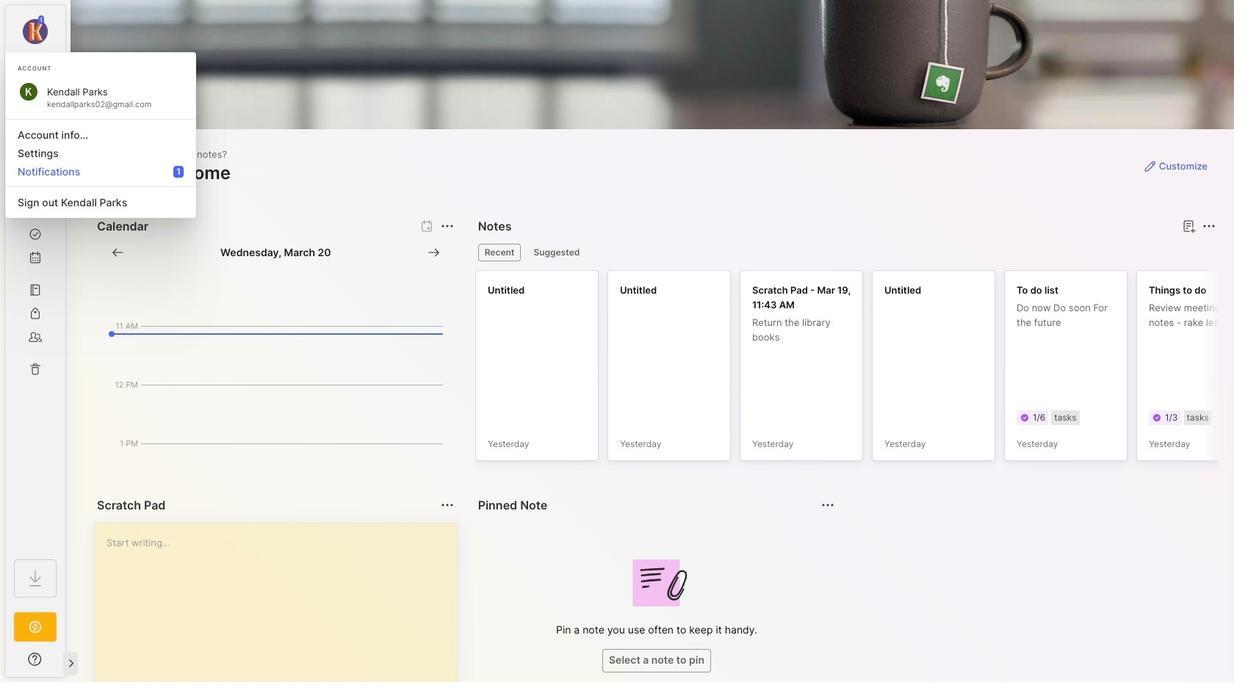 Task type: vqa. For each thing, say whether or not it's contained in the screenshot.
Project plan Summary Major Milestones Week 1 MM/DD/YY Week 2 MM/DD/YY Week 3 MM/DD/YY Week 4 MM/DD/YY Week 5 MM/DD/YY Task 1 Task 2 Task 3 Task 4 Legend NOT STARTED ON TRACK... in the left top of the page
no



Task type: describe. For each thing, give the bounding box(es) containing it.
Choose date to view field
[[220, 245, 331, 260]]

1 horizontal spatial more actions image
[[1200, 217, 1218, 235]]

WHAT'S NEW field
[[5, 648, 65, 672]]

1 more actions image from the top
[[438, 217, 456, 235]]

tree inside main element
[[5, 143, 65, 547]]

upgrade image
[[26, 619, 44, 636]]

edit search image
[[26, 73, 44, 90]]

dropdown list menu
[[6, 113, 195, 212]]

Start writing… text field
[[107, 524, 456, 683]]

2 tab from the left
[[527, 244, 587, 262]]

click to expand image
[[64, 655, 75, 673]]

Account field
[[5, 14, 65, 46]]



Task type: locate. For each thing, give the bounding box(es) containing it.
tab
[[478, 244, 521, 262], [527, 244, 587, 262]]

home image
[[28, 156, 43, 171]]

2 more actions image from the top
[[438, 497, 456, 514]]

0 horizontal spatial more actions image
[[819, 497, 837, 514]]

tree
[[5, 143, 65, 547]]

1 horizontal spatial tab
[[527, 244, 587, 262]]

row group
[[475, 270, 1234, 470]]

1 tab from the left
[[478, 244, 521, 262]]

0 vertical spatial more actions image
[[438, 217, 456, 235]]

tab list
[[478, 244, 1214, 262]]

More actions field
[[437, 216, 457, 237], [1199, 216, 1220, 237], [437, 495, 457, 516], [818, 495, 839, 516]]

main element
[[0, 0, 71, 683]]

1 vertical spatial more actions image
[[438, 497, 456, 514]]

more actions image
[[438, 217, 456, 235], [438, 497, 456, 514]]

0 vertical spatial more actions image
[[1200, 217, 1218, 235]]

more actions image
[[1200, 217, 1218, 235], [819, 497, 837, 514]]

1 vertical spatial more actions image
[[819, 497, 837, 514]]

0 horizontal spatial tab
[[478, 244, 521, 262]]



